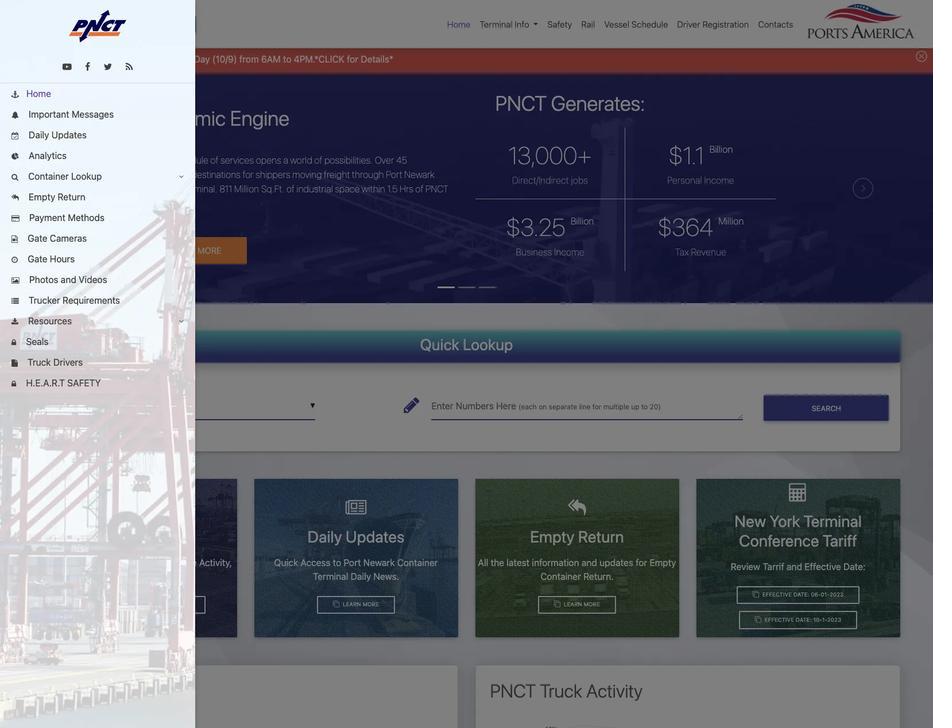 Task type: locate. For each thing, give the bounding box(es) containing it.
0 vertical spatial home link
[[443, 13, 475, 35]]

1 horizontal spatial port
[[386, 170, 402, 180]]

1 horizontal spatial newark
[[404, 170, 435, 180]]

online payments, flex services, gate activity, vessel schedule...
[[38, 557, 232, 582]]

newark inside quick access to port newark container terminal daily news.
[[363, 557, 395, 568]]

1 horizontal spatial home
[[447, 19, 471, 29]]

1 horizontal spatial daily updates
[[308, 527, 405, 546]]

calls
[[102, 680, 140, 702]]

for right line
[[592, 403, 602, 411]]

daily
[[29, 130, 49, 140], [308, 527, 342, 546], [351, 571, 371, 582]]

container up news.
[[397, 557, 438, 568]]

lock image down file icon
[[11, 381, 16, 388]]

2 vertical spatial gate
[[177, 557, 197, 568]]

container down analytics in the left top of the page
[[28, 171, 69, 181]]

$1.1 billion
[[669, 140, 733, 169]]

drivers
[[53, 357, 83, 368]]

tos
[[80, 527, 111, 546]]

lock image
[[11, 339, 16, 347], [11, 381, 16, 388]]

vessel right rail
[[604, 19, 630, 29]]

billion inside $1.1 billion
[[710, 144, 733, 154]]

to right 6am
[[283, 54, 291, 64]]

0 vertical spatial billion
[[710, 144, 733, 154]]

up
[[631, 403, 639, 411]]

daily left news.
[[351, 571, 371, 582]]

analytics
[[26, 150, 67, 161]]

1 horizontal spatial daily
[[308, 527, 342, 546]]

port right access
[[344, 557, 361, 568]]

empty return up all the latest information and updates for empty container return.
[[530, 527, 624, 546]]

1 vertical spatial daily
[[308, 527, 342, 546]]

1 vertical spatial billion
[[571, 216, 594, 226]]

cameras
[[50, 233, 87, 244]]

empty return down container lookup
[[26, 192, 85, 202]]

home link up messages at the left of the page
[[0, 83, 195, 104]]

terminal inside new york terminal conference tariff
[[804, 512, 862, 531]]

billion
[[710, 144, 733, 154], [571, 216, 594, 226]]

2 vertical spatial to
[[333, 557, 341, 568]]

possibilities.
[[324, 155, 373, 166]]

for left details*
[[347, 54, 358, 64]]

0 vertical spatial lookup
[[71, 171, 102, 181]]

2 horizontal spatial clone image
[[755, 617, 761, 623]]

1 vertical spatial income
[[554, 247, 584, 257]]

13,000+ direct/indirect jobs
[[508, 140, 592, 185]]

for inside all the latest information and updates for empty container return.
[[636, 557, 647, 568]]

home up pnct will be open on columbus day (10/9) from 6am to 4pm.*click for details* alert
[[447, 19, 471, 29]]

gate left activity,
[[177, 557, 197, 568]]

daily up analytics in the left top of the page
[[29, 130, 49, 140]]

0 vertical spatial newark
[[404, 170, 435, 180]]

to inside quick access to port newark container terminal daily news.
[[333, 557, 341, 568]]

0 horizontal spatial daily
[[29, 130, 49, 140]]

billion down jobs
[[571, 216, 594, 226]]

numbers
[[456, 401, 494, 411]]

2 vertical spatial daily
[[351, 571, 371, 582]]

billion right the $1.1
[[710, 144, 733, 154]]

daily up access
[[308, 527, 342, 546]]

income
[[704, 175, 734, 185], [554, 247, 584, 257]]

newark
[[404, 170, 435, 180], [363, 557, 395, 568]]

credit card image
[[11, 215, 19, 223]]

gate down payment
[[28, 233, 47, 244]]

to right up
[[641, 403, 648, 411]]

0 horizontal spatial on
[[137, 54, 147, 64]]

0 vertical spatial empty
[[29, 192, 55, 202]]

safety link
[[543, 13, 577, 35]]

contacts
[[758, 19, 793, 29]]

clone image down clone image
[[755, 617, 761, 623]]

quick lookup
[[420, 335, 513, 354]]

1 horizontal spatial empty
[[530, 527, 575, 546]]

1 lock image from the top
[[11, 339, 16, 347]]

vessel
[[604, 19, 630, 29], [97, 571, 124, 582], [48, 680, 98, 702]]

here
[[496, 401, 516, 411]]

container down international
[[140, 184, 179, 194]]

0 horizontal spatial return
[[58, 192, 85, 202]]

of right sq.ft.
[[286, 184, 295, 194]]

vessel down "flex" on the left of the page
[[97, 571, 124, 582]]

rail link
[[577, 13, 600, 35]]

home link up pnct will be open on columbus day (10/9) from 6am to 4pm.*click for details* alert
[[443, 13, 475, 35]]

quick inside quick access to port newark container terminal daily news.
[[274, 557, 298, 568]]

contacts link
[[754, 13, 798, 35]]

pnct inside alert
[[58, 54, 82, 64]]

updates
[[52, 130, 87, 140], [346, 527, 405, 546]]

date:
[[844, 561, 866, 572]]

to inside alert
[[283, 54, 291, 64]]

terminal. down international
[[140, 198, 176, 209]]

0 horizontal spatial updates
[[52, 130, 87, 140]]

lock image inside h.e.a.r.t safety link
[[11, 381, 16, 388]]

0 horizontal spatial terminal.
[[140, 198, 176, 209]]

truck down 'seals' in the top left of the page
[[28, 357, 51, 368]]

registration
[[703, 19, 749, 29]]

quick for quick access to port newark container terminal daily news.
[[274, 557, 298, 568]]

online
[[38, 557, 64, 568]]

and
[[61, 275, 76, 285], [582, 557, 597, 568], [787, 561, 802, 572]]

updates
[[600, 557, 633, 568]]

billion inside the "$3.25 billion"
[[571, 216, 594, 226]]

pnct for pnct truck activity
[[490, 680, 536, 702]]

to inside the enter numbers here (each on separate line for multiple up to 20)
[[641, 403, 648, 411]]

quick
[[420, 335, 459, 354], [274, 557, 298, 568]]

on inside the enter numbers here (each on separate line for multiple up to 20)
[[539, 403, 547, 411]]

lookup
[[71, 171, 102, 181], [463, 335, 513, 354]]

1 horizontal spatial and
[[582, 557, 597, 568]]

1 vertical spatial newark
[[363, 557, 395, 568]]

$364 million
[[658, 212, 744, 241]]

lock image up file icon
[[11, 339, 16, 347]]

home up important
[[26, 88, 51, 99]]

important messages
[[26, 109, 114, 119]]

0 vertical spatial daily
[[29, 130, 49, 140]]

new
[[735, 512, 766, 531]]

container down information
[[541, 571, 581, 582]]

1 vertical spatial lock image
[[11, 381, 16, 388]]

updates down important messages
[[52, 130, 87, 140]]

youtube play image
[[62, 62, 72, 71]]

6am
[[261, 54, 281, 64]]

income down $1.1 billion
[[704, 175, 734, 185]]

port inside quick access to port newark container terminal daily news.
[[344, 557, 361, 568]]

payments,
[[67, 557, 110, 568]]

newark up news.
[[363, 557, 395, 568]]

1 horizontal spatial updates
[[346, 527, 405, 546]]

2 vertical spatial empty
[[650, 557, 676, 568]]

gate for gate cameras
[[28, 233, 47, 244]]

and inside all the latest information and updates for empty container return.
[[582, 557, 597, 568]]

daily inside quick access to port newark container terminal daily news.
[[351, 571, 371, 582]]

1 vertical spatial vessel
[[97, 571, 124, 582]]

0 vertical spatial to
[[283, 54, 291, 64]]

4pm.*click
[[294, 54, 345, 64]]

1 horizontal spatial terminal
[[804, 512, 862, 531]]

driver registration
[[677, 19, 749, 29]]

to right access
[[333, 557, 341, 568]]

2 lock image from the top
[[11, 381, 16, 388]]

return up payment methods
[[58, 192, 85, 202]]

0 vertical spatial return
[[58, 192, 85, 202]]

line
[[579, 403, 591, 411]]

vessel schedule
[[604, 19, 668, 29]]

0 vertical spatial home
[[447, 19, 471, 29]]

1 vertical spatial return
[[578, 527, 624, 546]]

1 horizontal spatial home link
[[443, 13, 475, 35]]

0 vertical spatial daily updates
[[26, 130, 87, 140]]

truck left activity
[[540, 680, 582, 702]]

desktop image
[[107, 601, 114, 608]]

home link
[[443, 13, 475, 35], [0, 83, 195, 104]]

1 vertical spatial updates
[[346, 527, 405, 546]]

payment methods
[[27, 212, 105, 223]]

daily updates up quick access to port newark container terminal daily news.
[[308, 527, 405, 546]]

seals link
[[0, 331, 195, 352]]

terminal. down angle down image
[[181, 184, 217, 194]]

1 vertical spatial quick
[[274, 557, 298, 568]]

1 horizontal spatial empty return
[[530, 527, 624, 546]]

sq.ft.
[[261, 184, 284, 194]]

truck drivers link
[[0, 352, 195, 373]]

1 vertical spatial empty return
[[530, 527, 624, 546]]

for
[[347, 54, 358, 64], [243, 170, 254, 180], [592, 403, 602, 411], [636, 557, 647, 568]]

0 horizontal spatial daily updates
[[26, 130, 87, 140]]

2 horizontal spatial and
[[787, 561, 802, 572]]

0 horizontal spatial empty return
[[26, 192, 85, 202]]

1 vertical spatial daily updates
[[308, 527, 405, 546]]

1 horizontal spatial income
[[704, 175, 734, 185]]

flex
[[113, 557, 134, 568]]

0 vertical spatial income
[[704, 175, 734, 185]]

0 vertical spatial million
[[234, 184, 259, 194]]

gate cameras link
[[0, 228, 195, 249]]

on
[[137, 54, 147, 64], [539, 403, 547, 411]]

0 horizontal spatial clone image
[[333, 601, 340, 608]]

million inside pnct's schedule of services opens a world of possibilities.                                 over 45 international destinations for shippers moving freight through port newark container terminal.                                 811 million sq.ft. of industrial space within 1.5 hrs of pnct terminal.
[[234, 184, 259, 194]]

0 vertical spatial gate
[[28, 233, 47, 244]]

lock image for seals
[[11, 339, 16, 347]]

pnct will be open on columbus day (10/9) from 6am to 4pm.*click for details* link
[[58, 52, 393, 66]]

terminal down access
[[313, 571, 348, 582]]

1 horizontal spatial to
[[333, 557, 341, 568]]

billion for $3.25
[[571, 216, 594, 226]]

empty up information
[[530, 527, 575, 546]]

from
[[239, 54, 259, 64]]

1 horizontal spatial terminal.
[[181, 184, 217, 194]]

lock image inside the seals link
[[11, 339, 16, 347]]

clone image for empty
[[554, 601, 561, 608]]

0 vertical spatial terminal
[[804, 512, 862, 531]]

0 horizontal spatial million
[[234, 184, 259, 194]]

0 vertical spatial updates
[[52, 130, 87, 140]]

gate
[[28, 233, 47, 244], [28, 254, 47, 264], [177, 557, 197, 568]]

for down services at the top left of the page
[[243, 170, 254, 180]]

for right updates
[[636, 557, 647, 568]]

pnct inside pnct's schedule of services opens a world of possibilities.                                 over 45 international destinations for shippers moving freight through port newark container terminal.                                 811 million sq.ft. of industrial space within 1.5 hrs of pnct terminal.
[[426, 184, 449, 194]]

1 vertical spatial truck
[[540, 680, 582, 702]]

economic
[[140, 106, 226, 130]]

terminal up tariff
[[804, 512, 862, 531]]

updates up quick access to port newark container terminal daily news.
[[346, 527, 405, 546]]

trucker
[[29, 295, 60, 306]]

None text field
[[75, 392, 315, 420], [431, 392, 743, 420], [75, 392, 315, 420], [431, 392, 743, 420]]

0 horizontal spatial lookup
[[71, 171, 102, 181]]

photo image
[[11, 277, 19, 285]]

0 horizontal spatial income
[[554, 247, 584, 257]]

(10/9)
[[212, 54, 237, 64]]

0 vertical spatial truck
[[28, 357, 51, 368]]

million
[[234, 184, 259, 194], [719, 216, 744, 226]]

container inside all the latest information and updates for empty container return.
[[541, 571, 581, 582]]

container inside pnct's schedule of services opens a world of possibilities.                                 over 45 international destinations for shippers moving freight through port newark container terminal.                                 811 million sq.ft. of industrial space within 1.5 hrs of pnct terminal.
[[140, 184, 179, 194]]

0 horizontal spatial home
[[26, 88, 51, 99]]

and up return.
[[582, 557, 597, 568]]

1 vertical spatial home link
[[0, 83, 195, 104]]

clone image down all the latest information and updates for empty container return.
[[554, 601, 561, 608]]

pnct will be open on columbus day (10/9) from 6am to 4pm.*click for details*
[[58, 54, 393, 64]]

tos web portal
[[80, 527, 190, 546]]

0 vertical spatial terminal.
[[181, 184, 217, 194]]

newark up hrs
[[404, 170, 435, 180]]

1 vertical spatial terminal
[[313, 571, 348, 582]]

direct/indirect
[[512, 175, 569, 185]]

0 horizontal spatial quick
[[274, 557, 298, 568]]

$3.25
[[506, 212, 566, 241]]

search image
[[11, 174, 18, 181]]

0 vertical spatial on
[[137, 54, 147, 64]]

on for separate
[[539, 403, 547, 411]]

1 vertical spatial gate
[[28, 254, 47, 264]]

port up 1.5
[[386, 170, 402, 180]]

daily updates down important
[[26, 130, 87, 140]]

for inside pnct's schedule of services opens a world of possibilities.                                 over 45 international destinations for shippers moving freight through port newark container terminal.                                 811 million sq.ft. of industrial space within 1.5 hrs of pnct terminal.
[[243, 170, 254, 180]]

0 vertical spatial empty return
[[26, 192, 85, 202]]

0 horizontal spatial truck
[[28, 357, 51, 368]]

million right 811
[[234, 184, 259, 194]]

payment
[[29, 212, 65, 223]]

empty inside all the latest information and updates for empty container return.
[[650, 557, 676, 568]]

vessel for schedule
[[604, 19, 630, 29]]

on right rss icon
[[137, 54, 147, 64]]

driver
[[677, 19, 700, 29]]

and right tarrif
[[787, 561, 802, 572]]

1 horizontal spatial million
[[719, 216, 744, 226]]

daily updates inside daily updates link
[[26, 130, 87, 140]]

gate up photos
[[28, 254, 47, 264]]

45
[[396, 155, 407, 166]]

clone image
[[333, 601, 340, 608], [554, 601, 561, 608], [755, 617, 761, 623]]

close image
[[916, 51, 927, 62]]

0 horizontal spatial home link
[[0, 83, 195, 104]]

rss image
[[126, 62, 133, 71]]

file movie o image
[[11, 236, 18, 243]]

and up 'trucker requirements'
[[61, 275, 76, 285]]

1 horizontal spatial quick
[[420, 335, 459, 354]]

0 vertical spatial port
[[386, 170, 402, 180]]

home link for safety link
[[443, 13, 475, 35]]

latest
[[507, 557, 530, 568]]

1 vertical spatial port
[[344, 557, 361, 568]]

0 horizontal spatial terminal
[[313, 571, 348, 582]]

1.5
[[387, 184, 398, 194]]

1 vertical spatial lookup
[[463, 335, 513, 354]]

0 vertical spatial lock image
[[11, 339, 16, 347]]

1 vertical spatial on
[[539, 403, 547, 411]]

daily updates
[[26, 130, 87, 140], [308, 527, 405, 546]]

quick for quick lookup
[[420, 335, 459, 354]]

list image
[[11, 298, 19, 305]]

income down the "$3.25 billion"
[[554, 247, 584, 257]]

of up destinations
[[210, 155, 218, 166]]

1 horizontal spatial on
[[539, 403, 547, 411]]

1 horizontal spatial lookup
[[463, 335, 513, 354]]

photos and videos link
[[0, 269, 195, 290]]

1 vertical spatial to
[[641, 403, 648, 411]]

1 horizontal spatial billion
[[710, 144, 733, 154]]

on inside alert
[[137, 54, 147, 64]]

0 horizontal spatial and
[[61, 275, 76, 285]]

0 horizontal spatial empty
[[29, 192, 55, 202]]

return up updates
[[578, 527, 624, 546]]

0 vertical spatial vessel
[[604, 19, 630, 29]]

news.
[[374, 571, 399, 582]]

vessel left calls on the left bottom
[[48, 680, 98, 702]]

angle down image
[[179, 173, 184, 181]]

revenue
[[691, 247, 726, 257]]

port
[[386, 170, 402, 180], [344, 557, 361, 568]]

2 horizontal spatial empty
[[650, 557, 676, 568]]

1 horizontal spatial clone image
[[554, 601, 561, 608]]

0 vertical spatial quick
[[420, 335, 459, 354]]

empty right updates
[[650, 557, 676, 568]]

1 vertical spatial million
[[719, 216, 744, 226]]

1 vertical spatial home
[[26, 88, 51, 99]]

truck drivers
[[25, 357, 83, 368]]

lookup for quick lookup
[[463, 335, 513, 354]]

2 horizontal spatial to
[[641, 403, 648, 411]]

1 vertical spatial terminal.
[[140, 198, 176, 209]]

2 horizontal spatial daily
[[351, 571, 371, 582]]

0 horizontal spatial port
[[344, 557, 361, 568]]

activity
[[586, 680, 643, 702]]

empty up payment
[[29, 192, 55, 202]]

0 horizontal spatial to
[[283, 54, 291, 64]]

on right (each
[[539, 403, 547, 411]]

2 vertical spatial vessel
[[48, 680, 98, 702]]

million up revenue
[[719, 216, 744, 226]]

clone image down quick access to port newark container terminal daily news.
[[333, 601, 340, 608]]

0 horizontal spatial billion
[[571, 216, 594, 226]]

0 horizontal spatial newark
[[363, 557, 395, 568]]

angle down image
[[179, 318, 184, 326]]

important
[[29, 109, 69, 119]]



Task type: describe. For each thing, give the bounding box(es) containing it.
return inside empty return link
[[58, 192, 85, 202]]

pnct for pnct generates:
[[495, 91, 547, 116]]

day
[[194, 54, 210, 64]]

hours
[[50, 254, 75, 264]]

h.e.a.r.t safety
[[24, 378, 101, 388]]

business
[[516, 247, 552, 257]]

tax
[[675, 247, 689, 257]]

gate inside online payments, flex services, gate activity, vessel schedule...
[[177, 557, 197, 568]]

multiple
[[603, 403, 629, 411]]

gate hours
[[25, 254, 75, 264]]

portal
[[150, 527, 190, 546]]

important messages link
[[0, 104, 195, 125]]

over
[[375, 155, 394, 166]]

for inside the enter numbers here (each on separate line for multiple up to 20)
[[592, 403, 602, 411]]

details*
[[361, 54, 393, 64]]

vessel for calls
[[48, 680, 98, 702]]

space
[[335, 184, 360, 194]]

requirements
[[63, 295, 120, 306]]

anchor image
[[11, 91, 19, 99]]

the
[[491, 557, 504, 568]]

return.
[[584, 571, 614, 582]]

facebook image
[[85, 62, 90, 71]]

shippers
[[256, 170, 290, 180]]

daily updates link
[[0, 125, 195, 145]]

home link for daily updates link
[[0, 83, 195, 104]]

gate for gate hours
[[28, 254, 47, 264]]

clock o image
[[11, 257, 18, 264]]

separate
[[549, 403, 577, 411]]

13,000+
[[508, 140, 592, 169]]

be
[[100, 54, 111, 64]]

resources
[[26, 316, 72, 326]]

destinations
[[192, 170, 241, 180]]

port inside pnct's schedule of services opens a world of possibilities.                                 over 45 international destinations for shippers moving freight through port newark container terminal.                                 811 million sq.ft. of industrial space within 1.5 hrs of pnct terminal.
[[386, 170, 402, 180]]

1 horizontal spatial truck
[[540, 680, 582, 702]]

income for $1.1
[[704, 175, 734, 185]]

freight
[[324, 170, 350, 180]]

conference
[[739, 531, 819, 550]]

moving
[[292, 170, 322, 180]]

clone image for daily
[[333, 601, 340, 608]]

pnct will be open on columbus day (10/9) from 6am to 4pm.*click for details* alert
[[0, 42, 933, 73]]

to for 4pm.*click
[[283, 54, 291, 64]]

activity,
[[199, 557, 232, 568]]

international
[[140, 170, 189, 180]]

all the latest information and updates for empty container return.
[[478, 557, 676, 582]]

hrs
[[400, 184, 413, 194]]

engine
[[230, 106, 290, 130]]

review
[[731, 561, 760, 572]]

million inside $364 million
[[719, 216, 744, 226]]

container lookup
[[26, 171, 102, 181]]

tariff
[[823, 531, 857, 550]]

billion for $1.1
[[710, 144, 733, 154]]

trucker requirements link
[[0, 290, 195, 311]]

updates inside daily updates link
[[52, 130, 87, 140]]

pnct for pnct will be open on columbus day (10/9) from 6am to 4pm.*click for details*
[[58, 54, 82, 64]]

information
[[532, 557, 579, 568]]

generates:
[[551, 91, 645, 116]]

review tarrif and effective date:
[[731, 561, 866, 572]]

newark inside pnct's schedule of services opens a world of possibilities.                                 over 45 international destinations for shippers moving freight through port newark container terminal.                                 811 million sq.ft. of industrial space within 1.5 hrs of pnct terminal.
[[404, 170, 435, 180]]

economic engine
[[140, 106, 290, 130]]

will
[[85, 54, 98, 64]]

new york terminal conference tariff
[[735, 512, 862, 550]]

vessel inside online payments, flex services, gate activity, vessel schedule...
[[97, 571, 124, 582]]

photos and videos
[[27, 275, 107, 285]]

safety
[[67, 378, 101, 388]]

of right world
[[314, 155, 322, 166]]

opens
[[256, 155, 281, 166]]

file image
[[11, 360, 18, 367]]

welcome to port newmark container terminal image
[[0, 73, 933, 367]]

pnct truck activity
[[490, 680, 643, 702]]

quick access to port newark container terminal daily news.
[[274, 557, 438, 582]]

rail
[[581, 19, 595, 29]]

20)
[[650, 403, 661, 411]]

schedule
[[632, 19, 668, 29]]

jobs
[[571, 175, 588, 185]]

1 vertical spatial empty
[[530, 527, 575, 546]]

clone image
[[753, 592, 759, 598]]

photos
[[29, 275, 58, 285]]

$1.1
[[669, 140, 705, 169]]

york
[[770, 512, 800, 531]]

lookup for container lookup
[[71, 171, 102, 181]]

▼
[[310, 402, 315, 410]]

within
[[362, 184, 385, 194]]

industrial
[[297, 184, 333, 194]]

download image
[[11, 319, 18, 326]]

h.e.a.r.t
[[26, 378, 65, 388]]

calendar check o image
[[11, 133, 19, 140]]

terminal inside quick access to port newark container terminal daily news.
[[313, 571, 348, 582]]

web
[[114, 527, 146, 546]]

income for $3.25
[[554, 247, 584, 257]]

truck inside 'link'
[[28, 357, 51, 368]]

pnct's
[[140, 155, 169, 166]]

tarrif
[[763, 561, 784, 572]]

(each
[[519, 403, 537, 411]]

bell image
[[11, 112, 19, 119]]

empty return link
[[0, 187, 195, 207]]

lock image for h.e.a.r.t safety
[[11, 381, 16, 388]]

container inside quick access to port newark container terminal daily news.
[[397, 557, 438, 568]]

gate hours link
[[0, 249, 195, 269]]

schedule...
[[126, 571, 173, 582]]

twitter image
[[104, 62, 112, 71]]

1 horizontal spatial return
[[578, 527, 624, 546]]

through
[[352, 170, 384, 180]]

driver registration link
[[673, 13, 754, 35]]

videos
[[79, 275, 107, 285]]

services,
[[136, 557, 175, 568]]

to for 20)
[[641, 403, 648, 411]]

811
[[220, 184, 232, 194]]

pie chart image
[[11, 153, 19, 161]]

all
[[478, 557, 488, 568]]

methods
[[68, 212, 105, 223]]

mobile image
[[184, 600, 188, 609]]

of right hrs
[[415, 184, 424, 194]]

for inside the pnct will be open on columbus day (10/9) from 6am to 4pm.*click for details* link
[[347, 54, 358, 64]]

payment methods link
[[0, 207, 195, 228]]

pnct's schedule of services opens a world of possibilities.                                 over 45 international destinations for shippers moving freight through port newark container terminal.                                 811 million sq.ft. of industrial space within 1.5 hrs of pnct terminal.
[[140, 155, 449, 209]]

on for columbus
[[137, 54, 147, 64]]

reply all image
[[11, 195, 19, 202]]

h.e.a.r.t safety link
[[0, 373, 195, 393]]

safety
[[548, 19, 572, 29]]



Task type: vqa. For each thing, say whether or not it's contained in the screenshot.
Details*
yes



